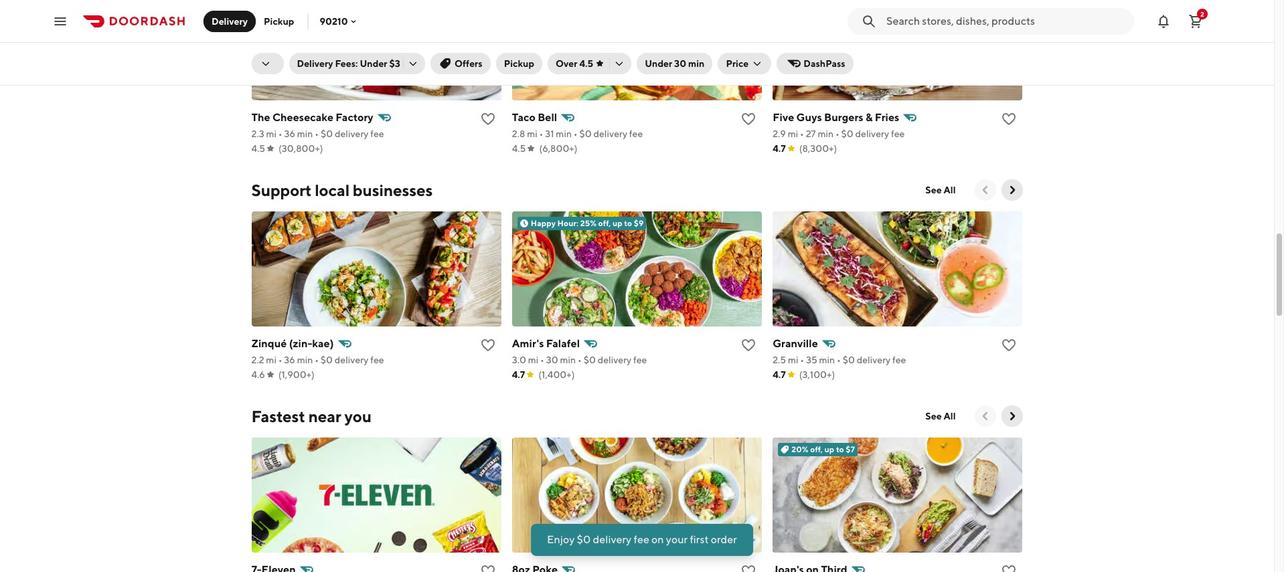 Task type: locate. For each thing, give the bounding box(es) containing it.
4.5 right over
[[580, 58, 593, 69]]

30 up (1,400+) at the left bottom of page
[[546, 355, 558, 366]]

1 vertical spatial see all
[[926, 411, 956, 422]]

$0
[[577, 534, 591, 547]]

the cheesecake factory
[[251, 111, 373, 124]]

see for businesses
[[926, 185, 942, 196]]

2 see from the top
[[926, 411, 942, 422]]

1 vertical spatial see all link
[[918, 406, 964, 427]]

see all link for fastest near you
[[918, 406, 964, 427]]

pickup right delivery button
[[264, 16, 294, 26]]

$​0
[[321, 129, 333, 139], [580, 129, 592, 139], [842, 129, 854, 139], [321, 355, 333, 366], [584, 355, 596, 366], [843, 355, 855, 366]]

2 previous button of carousel image from the top
[[979, 410, 992, 423]]

30 left price
[[674, 58, 687, 69]]

click to add this store to your saved list image for the cheesecake factory
[[480, 111, 496, 127]]

2.2
[[251, 355, 264, 366]]

4.7 for five
[[773, 143, 786, 154]]

fastest
[[251, 407, 305, 426]]

delivery inside button
[[212, 16, 248, 26]]

to
[[624, 218, 632, 228], [836, 445, 844, 455]]

fee for five guys burgers & fries
[[891, 129, 905, 139]]

mi right 2.9 on the right top of page
[[788, 129, 798, 139]]

click to add this store to your saved list image
[[741, 111, 757, 127], [480, 338, 496, 354], [741, 338, 757, 354], [480, 564, 496, 573], [741, 564, 757, 573]]

open menu image
[[52, 13, 68, 29]]

falafel
[[546, 338, 580, 350]]

up left $9
[[613, 218, 623, 228]]

min right the 35
[[819, 355, 835, 366]]

1 horizontal spatial off,
[[811, 445, 823, 455]]

fee
[[371, 129, 384, 139], [629, 129, 643, 139], [891, 129, 905, 139], [370, 355, 384, 366], [634, 355, 647, 366], [893, 355, 906, 366], [634, 534, 650, 547]]

price button
[[718, 53, 772, 74]]

min for five guys burgers & fries
[[818, 129, 834, 139]]

under
[[360, 58, 387, 69], [645, 58, 673, 69]]

up left $7
[[825, 445, 835, 455]]

previous button of carousel image for fastest near you
[[979, 410, 992, 423]]

see for you
[[926, 411, 942, 422]]

mi
[[266, 129, 277, 139], [527, 129, 538, 139], [788, 129, 798, 139], [266, 355, 277, 366], [528, 355, 539, 366], [788, 355, 799, 366]]

five guys burgers & fries
[[773, 111, 900, 124]]

kae)
[[312, 338, 334, 350]]

0 horizontal spatial under
[[360, 58, 387, 69]]

0 horizontal spatial off,
[[598, 218, 611, 228]]

$​0 for (zin-
[[321, 355, 333, 366]]

min down falafel
[[560, 355, 576, 366]]

1 see all link from the top
[[918, 179, 964, 201]]

36
[[284, 129, 295, 139], [284, 355, 295, 366]]

1 horizontal spatial up
[[825, 445, 835, 455]]

1 vertical spatial previous button of carousel image
[[979, 410, 992, 423]]

dashpass button
[[777, 53, 854, 74]]

click to add this store to your saved list image for taco bell
[[741, 111, 757, 127]]

2 see all from the top
[[926, 411, 956, 422]]

factory
[[336, 111, 373, 124]]

min inside under 30 min button
[[688, 58, 705, 69]]

31
[[545, 129, 554, 139]]

0 vertical spatial to
[[624, 218, 632, 228]]

pickup
[[264, 16, 294, 26], [504, 58, 534, 69]]

36 up (1,900+)
[[284, 355, 295, 366]]

0 vertical spatial all
[[944, 185, 956, 196]]

2.8 mi • 31 min • $​0 delivery fee
[[512, 129, 643, 139]]

mi right 2.3
[[266, 129, 277, 139]]

click to add this store to your saved list image for five guys burgers & fries
[[1002, 111, 1018, 127]]

0 vertical spatial see all link
[[918, 179, 964, 201]]

min up (30,800+)
[[297, 129, 313, 139]]

min right 27
[[818, 129, 834, 139]]

1 all from the top
[[944, 185, 956, 196]]

2 horizontal spatial 4.5
[[580, 58, 593, 69]]

see all link
[[918, 179, 964, 201], [918, 406, 964, 427]]

4.5
[[580, 58, 593, 69], [251, 143, 265, 154], [512, 143, 526, 154]]

mi for zinqué
[[266, 355, 277, 366]]

36 for (zin-
[[284, 355, 295, 366]]

0 vertical spatial pickup button
[[256, 10, 302, 32]]

click to add this store to your saved list image
[[480, 111, 496, 127], [1002, 111, 1018, 127], [1002, 338, 1018, 354], [1002, 564, 1018, 573]]

mi for amir's
[[528, 355, 539, 366]]

4.7 for amir's
[[512, 370, 525, 380]]

delivery button
[[204, 10, 256, 32]]

1 vertical spatial off,
[[811, 445, 823, 455]]

delivery for falafel
[[598, 355, 632, 366]]

see all
[[926, 185, 956, 196], [926, 411, 956, 422]]

off, right 20%
[[811, 445, 823, 455]]

0 vertical spatial see all
[[926, 185, 956, 196]]

4.7
[[773, 143, 786, 154], [512, 370, 525, 380], [773, 370, 786, 380]]

taco
[[512, 111, 536, 124]]

4.5 down 2.3
[[251, 143, 265, 154]]

1 vertical spatial see
[[926, 411, 942, 422]]

2 under from the left
[[645, 58, 673, 69]]

2.2 mi • 36 min • $​0 delivery fee
[[251, 355, 384, 366]]

mi right "2.2"
[[266, 355, 277, 366]]

over 4.5
[[556, 58, 593, 69]]

the
[[251, 111, 270, 124]]

off, right 25%
[[598, 218, 611, 228]]

1 horizontal spatial pickup
[[504, 58, 534, 69]]

cheesecake
[[273, 111, 334, 124]]

all left next button of carousel image
[[944, 185, 956, 196]]

0 horizontal spatial delivery
[[212, 16, 248, 26]]

pickup button
[[256, 10, 302, 32], [496, 53, 543, 74]]

4.7 down 3.0
[[512, 370, 525, 380]]

fee for the cheesecake factory
[[371, 129, 384, 139]]

mi for taco
[[527, 129, 538, 139]]

delivery
[[212, 16, 248, 26], [297, 58, 333, 69]]

1 vertical spatial all
[[944, 411, 956, 422]]

pickup left over
[[504, 58, 534, 69]]

3 items, open order cart image
[[1188, 13, 1204, 29]]

4.7 down 2.5
[[773, 370, 786, 380]]

to left $7
[[836, 445, 844, 455]]

(8,300+)
[[799, 143, 837, 154]]

order
[[711, 534, 737, 547]]

0 vertical spatial up
[[613, 218, 623, 228]]

4.7 down 2.9 on the right top of page
[[773, 143, 786, 154]]

• left 31
[[539, 129, 543, 139]]

1 vertical spatial 30
[[546, 355, 558, 366]]

1 vertical spatial pickup button
[[496, 53, 543, 74]]

36 up (30,800+)
[[284, 129, 295, 139]]

0 vertical spatial previous button of carousel image
[[979, 184, 992, 197]]

0 vertical spatial 36
[[284, 129, 295, 139]]

• right the 35
[[837, 355, 841, 366]]

1 vertical spatial to
[[836, 445, 844, 455]]

0 horizontal spatial 30
[[546, 355, 558, 366]]

• down the cheesecake factory
[[315, 129, 319, 139]]

local
[[315, 181, 350, 200]]

1 36 from the top
[[284, 129, 295, 139]]

see all link for support local businesses
[[918, 179, 964, 201]]

previous button of carousel image for support local businesses
[[979, 184, 992, 197]]

1 vertical spatial pickup
[[504, 58, 534, 69]]

min left price
[[688, 58, 705, 69]]

under 30 min
[[645, 58, 705, 69]]

2 36 from the top
[[284, 355, 295, 366]]

five
[[773, 111, 795, 124]]

&
[[866, 111, 873, 124]]

fee for zinqué (zin-kae)
[[370, 355, 384, 366]]

fastest near you
[[251, 407, 372, 426]]

1 horizontal spatial delivery
[[297, 58, 333, 69]]

2 all from the top
[[944, 411, 956, 422]]

min down (zin-
[[297, 355, 313, 366]]

min right 31
[[556, 129, 572, 139]]

delivery for guys
[[856, 129, 889, 139]]

min
[[688, 58, 705, 69], [297, 129, 313, 139], [556, 129, 572, 139], [818, 129, 834, 139], [297, 355, 313, 366], [560, 355, 576, 366], [819, 355, 835, 366]]

all
[[944, 185, 956, 196], [944, 411, 956, 422]]

off,
[[598, 218, 611, 228], [811, 445, 823, 455]]

1 see all from the top
[[926, 185, 956, 196]]

next button of carousel image
[[1006, 410, 1019, 423]]

1 previous button of carousel image from the top
[[979, 184, 992, 197]]

all left next button of carousel icon
[[944, 411, 956, 422]]

2.9 mi • 27 min • $​0 delivery fee
[[773, 129, 905, 139]]

1 vertical spatial delivery
[[297, 58, 333, 69]]

bell
[[538, 111, 557, 124]]

$​0 for guys
[[842, 129, 854, 139]]

under inside button
[[645, 58, 673, 69]]

offers button
[[431, 53, 491, 74]]

price
[[726, 58, 749, 69]]

fries
[[875, 111, 900, 124]]

delivery for delivery
[[212, 16, 248, 26]]

27
[[806, 129, 816, 139]]

• right 2.3
[[278, 129, 282, 139]]

1 horizontal spatial pickup button
[[496, 53, 543, 74]]

90210
[[320, 16, 348, 26]]

(3,100+)
[[799, 370, 835, 380]]

previous button of carousel image left next button of carousel image
[[979, 184, 992, 197]]

delivery for (zin-
[[335, 355, 369, 366]]

25%
[[580, 218, 597, 228]]

2 see all link from the top
[[918, 406, 964, 427]]

all for fastest near you
[[944, 411, 956, 422]]

2.5
[[773, 355, 786, 366]]

0 horizontal spatial up
[[613, 218, 623, 228]]

zinqué (zin-kae)
[[251, 338, 334, 350]]

1 see from the top
[[926, 185, 942, 196]]

delivery
[[335, 129, 369, 139], [594, 129, 628, 139], [856, 129, 889, 139], [335, 355, 369, 366], [598, 355, 632, 366], [857, 355, 891, 366], [593, 534, 632, 547]]

1 vertical spatial up
[[825, 445, 835, 455]]

1 horizontal spatial 30
[[674, 58, 687, 69]]

support local businesses link
[[251, 179, 433, 201]]

(6,800+)
[[539, 143, 578, 154]]

0 vertical spatial 30
[[674, 58, 687, 69]]

pickup button left 90210
[[256, 10, 302, 32]]

1 horizontal spatial to
[[836, 445, 844, 455]]

30
[[674, 58, 687, 69], [546, 355, 558, 366]]

• left the 35
[[800, 355, 804, 366]]

pickup button left over
[[496, 53, 543, 74]]

min for taco bell
[[556, 129, 572, 139]]

to left $9
[[624, 218, 632, 228]]

granville
[[773, 338, 818, 350]]

mi right 3.0
[[528, 355, 539, 366]]

(zin-
[[289, 338, 312, 350]]

3.0 mi • 30 min • $​0 delivery fee
[[512, 355, 647, 366]]

mi for five
[[788, 129, 798, 139]]

previous button of carousel image
[[979, 184, 992, 197], [979, 410, 992, 423]]

up
[[613, 218, 623, 228], [825, 445, 835, 455]]

min for granville
[[819, 355, 835, 366]]

0 horizontal spatial pickup
[[264, 16, 294, 26]]

over
[[556, 58, 578, 69]]

0 vertical spatial delivery
[[212, 16, 248, 26]]

1 horizontal spatial 4.5
[[512, 143, 526, 154]]

0 horizontal spatial 4.5
[[251, 143, 265, 154]]

0 vertical spatial see
[[926, 185, 942, 196]]

enjoy
[[547, 534, 575, 547]]

4.5 down the 2.8
[[512, 143, 526, 154]]

mi right the 2.8
[[527, 129, 538, 139]]

previous button of carousel image left next button of carousel icon
[[979, 410, 992, 423]]

2 button
[[1183, 8, 1210, 34]]

0 vertical spatial off,
[[598, 218, 611, 228]]

3.0
[[512, 355, 526, 366]]

delivery fees: under $3
[[297, 58, 400, 69]]

fee for granville
[[893, 355, 906, 366]]

delivery for cheesecake
[[335, 129, 369, 139]]

1 horizontal spatial under
[[645, 58, 673, 69]]

1 vertical spatial 36
[[284, 355, 295, 366]]



Task type: vqa. For each thing, say whether or not it's contained in the screenshot.
Fastest near you
yes



Task type: describe. For each thing, give the bounding box(es) containing it.
click to add this store to your saved list image for amir's falafel
[[741, 338, 757, 354]]

(30,800+)
[[279, 143, 323, 154]]

dashpass
[[804, 58, 846, 69]]

0 vertical spatial pickup
[[264, 16, 294, 26]]

(1,400+)
[[539, 370, 575, 380]]

first
[[690, 534, 709, 547]]

mi right 2.5
[[788, 355, 799, 366]]

all for support local businesses
[[944, 185, 956, 196]]

4.5 inside button
[[580, 58, 593, 69]]

$9
[[634, 218, 644, 228]]

Store search: begin typing to search for stores available on DoorDash text field
[[887, 14, 1126, 28]]

90210 button
[[320, 16, 359, 26]]

support local businesses
[[251, 181, 433, 200]]

support
[[251, 181, 312, 200]]

$​0 for bell
[[580, 129, 592, 139]]

click to add this store to your saved list image for granville
[[1002, 338, 1018, 354]]

• down five guys burgers & fries
[[836, 129, 840, 139]]

fee for amir's falafel
[[634, 355, 647, 366]]

see all for support local businesses
[[926, 185, 956, 196]]

20%
[[792, 445, 809, 455]]

2.3 mi • 36 min • $​0 delivery fee
[[251, 129, 384, 139]]

0 horizontal spatial to
[[624, 218, 632, 228]]

happy hour: 25% off, up to $9
[[531, 218, 644, 228]]

• down falafel
[[578, 355, 582, 366]]

over 4.5 button
[[548, 53, 632, 74]]

taco bell
[[512, 111, 557, 124]]

near
[[309, 407, 341, 426]]

2
[[1201, 10, 1205, 18]]

notification bell image
[[1156, 13, 1172, 29]]

2.9
[[773, 129, 786, 139]]

fees:
[[335, 58, 358, 69]]

30 inside under 30 min button
[[674, 58, 687, 69]]

delivery for delivery fees: under $3
[[297, 58, 333, 69]]

fee for taco bell
[[629, 129, 643, 139]]

under 30 min button
[[637, 53, 713, 74]]

36 for cheesecake
[[284, 129, 295, 139]]

4.5 for taco bell
[[512, 143, 526, 154]]

• left 27
[[800, 129, 804, 139]]

4.6
[[251, 370, 265, 380]]

see all for fastest near you
[[926, 411, 956, 422]]

4.5 for the cheesecake factory
[[251, 143, 265, 154]]

min for zinqué (zin-kae)
[[297, 355, 313, 366]]

mi for the
[[266, 129, 277, 139]]

you
[[345, 407, 372, 426]]

$7
[[846, 445, 855, 455]]

offers
[[455, 58, 483, 69]]

min for amir's falafel
[[560, 355, 576, 366]]

0 horizontal spatial pickup button
[[256, 10, 302, 32]]

2.3
[[251, 129, 264, 139]]

35
[[806, 355, 818, 366]]

$3
[[389, 58, 400, 69]]

zinqué
[[251, 338, 287, 350]]

amir's falafel
[[512, 338, 580, 350]]

click to add this store to your saved list image for zinqué (zin-kae)
[[480, 338, 496, 354]]

(1,900+)
[[278, 370, 315, 380]]

min for the cheesecake factory
[[297, 129, 313, 139]]

businesses
[[353, 181, 433, 200]]

2.8
[[512, 129, 525, 139]]

• down zinqué
[[278, 355, 282, 366]]

guys
[[797, 111, 822, 124]]

delivery for bell
[[594, 129, 628, 139]]

fastest near you link
[[251, 406, 372, 427]]

your
[[666, 534, 688, 547]]

happy
[[531, 218, 556, 228]]

• down amir's falafel
[[541, 355, 544, 366]]

amir's
[[512, 338, 544, 350]]

on
[[652, 534, 664, 547]]

• down kae)
[[315, 355, 319, 366]]

hour:
[[558, 218, 579, 228]]

$​0 for cheesecake
[[321, 129, 333, 139]]

$​0 for falafel
[[584, 355, 596, 366]]

enjoy $0 delivery fee on your first order
[[547, 534, 737, 547]]

• up (6,800+)
[[574, 129, 578, 139]]

next button of carousel image
[[1006, 184, 1019, 197]]

burgers
[[824, 111, 864, 124]]

1 under from the left
[[360, 58, 387, 69]]

20% off, up to $7
[[792, 445, 855, 455]]

2.5 mi • 35 min • $​0 delivery fee
[[773, 355, 906, 366]]



